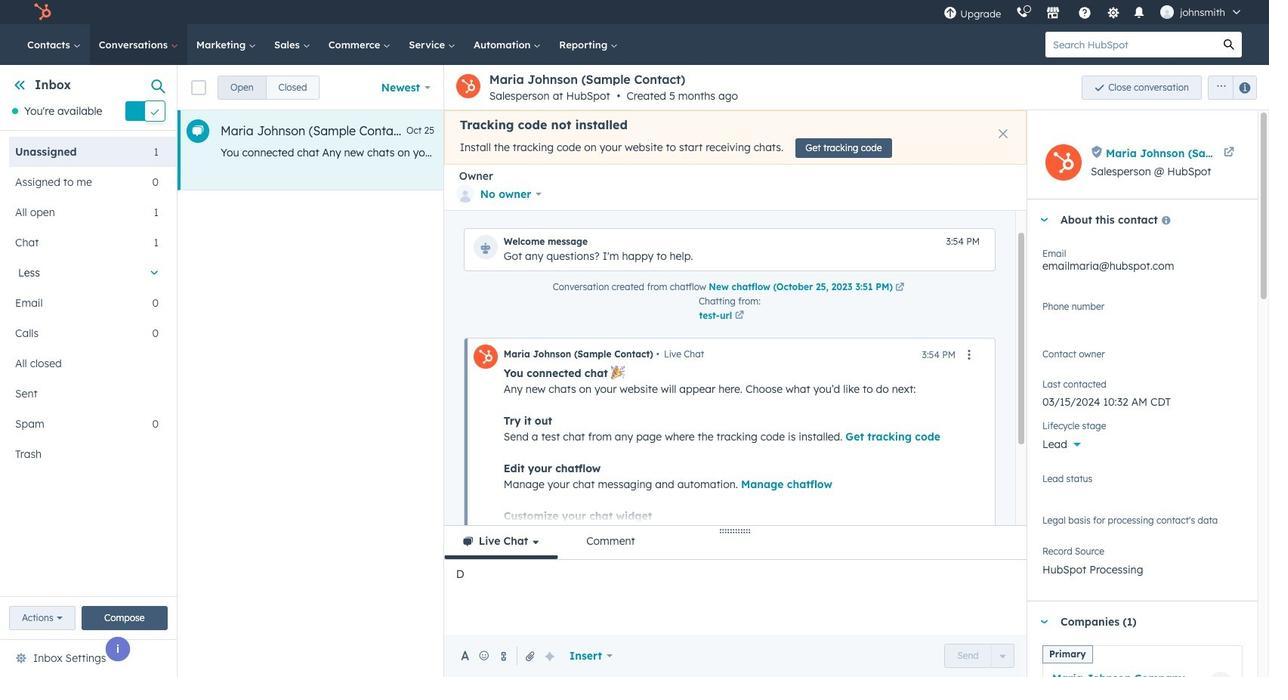 Task type: vqa. For each thing, say whether or not it's contained in the screenshot.
Get A Pen
no



Task type: locate. For each thing, give the bounding box(es) containing it.
group
[[218, 75, 320, 99], [1202, 75, 1258, 99], [945, 644, 1015, 668]]

link opens in a new window image
[[735, 311, 744, 320]]

alert
[[444, 110, 1027, 165]]

None text field
[[1043, 299, 1243, 329]]

Search HubSpot search field
[[1046, 32, 1217, 57]]

main content
[[178, 65, 1270, 677]]

marketplaces image
[[1047, 7, 1061, 20]]

caret image
[[1040, 620, 1049, 624]]

link opens in a new window image
[[896, 281, 905, 295], [896, 283, 905, 292], [735, 309, 744, 323]]

live chat from maria johnson (sample contact) with context you connected chat
any new chats on your website will appear here. choose what you'd like to do next:

try it out 
send a test chat from any page where the tracking code is installed: https://app.hubs row
[[178, 110, 1211, 190]]

1 horizontal spatial group
[[945, 644, 1015, 668]]

menu
[[937, 0, 1252, 24]]

None button
[[218, 75, 266, 99], [266, 75, 320, 99], [218, 75, 266, 99], [266, 75, 320, 99]]

close image
[[999, 129, 1008, 138]]



Task type: describe. For each thing, give the bounding box(es) containing it.
caret image
[[1040, 218, 1049, 222]]

john smith image
[[1161, 5, 1175, 19]]

-- text field
[[1043, 388, 1243, 412]]

you're available image
[[12, 108, 18, 114]]

0 horizontal spatial group
[[218, 75, 320, 99]]

2 horizontal spatial group
[[1202, 75, 1258, 99]]



